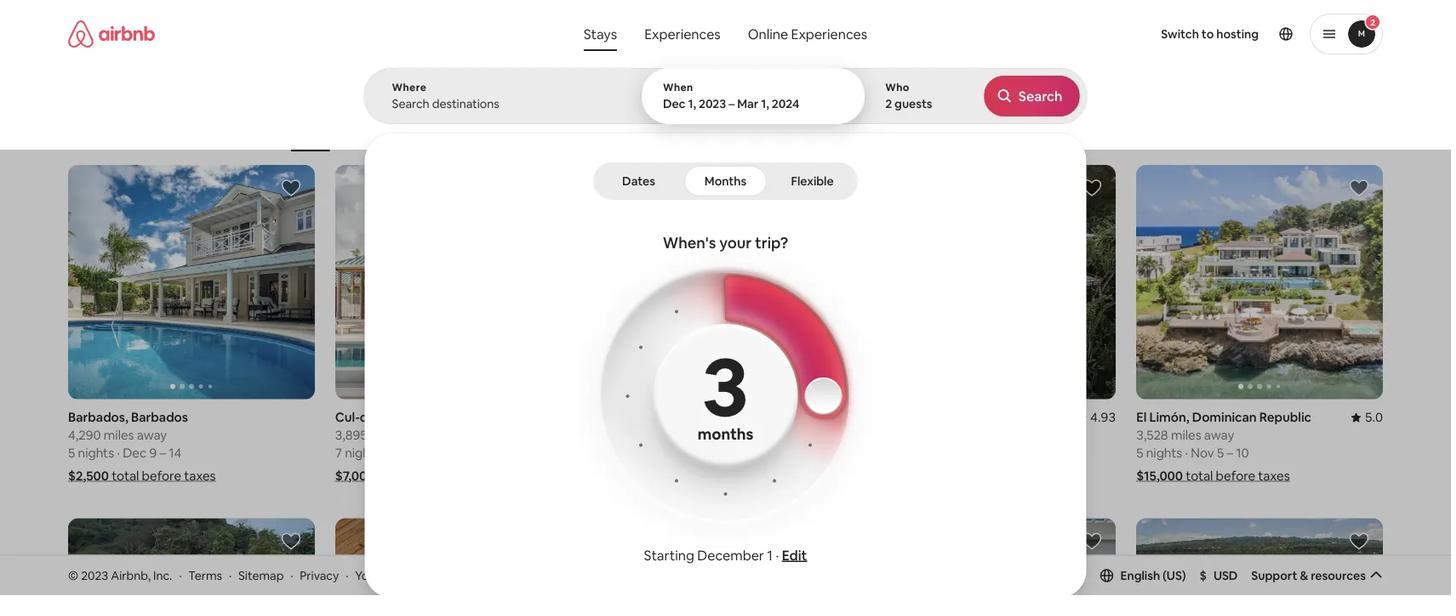 Task type: vqa. For each thing, say whether or not it's contained in the screenshot.
5.0 Out Of 5 Average Rating Icon
yes



Task type: describe. For each thing, give the bounding box(es) containing it.
none search field containing 3
[[364, 0, 1088, 597]]

off-the-grid
[[686, 126, 744, 139]]

cambuí,
[[603, 409, 653, 426]]

edit
[[782, 547, 808, 565]]

your privacy choices link
[[355, 568, 497, 584]]

before inside el limón, dominican republic 3,528 miles away 5 nights · nov 5 – 10 $15,000 total before taxes
[[1216, 468, 1256, 485]]

when's your trip?
[[663, 233, 789, 253]]

cul-de-sac, st. martin 3,895 miles away 7 nights $7,000
[[335, 409, 465, 485]]

rica
[[1030, 409, 1056, 426]]

map
[[720, 494, 745, 509]]

months
[[705, 174, 747, 189]]

experiences inside button
[[645, 25, 721, 43]]

privacy link
[[300, 568, 339, 584]]

usd
[[1214, 569, 1238, 584]]

5 5 from the left
[[1137, 445, 1144, 462]]

– inside when dec 1, 2023 – mar 1, 2024
[[729, 96, 735, 112]]

1
[[768, 547, 773, 565]]

before for 9
[[142, 468, 181, 485]]

stays
[[584, 25, 617, 43]]

· left your
[[346, 568, 349, 584]]

who 2 guests
[[886, 81, 933, 112]]

$15,000
[[1137, 468, 1184, 485]]

mansions
[[513, 126, 558, 139]]

&
[[1301, 569, 1309, 584]]

add to wishlist: santa teresa beach, costa rica image
[[1082, 178, 1103, 198]]

resources
[[1311, 569, 1367, 584]]

when dec 1, 2023 – mar 1, 2024
[[663, 81, 800, 112]]

starting december 1 · edit
[[644, 547, 808, 565]]

add to wishlist: cambuí, brazil image
[[815, 178, 836, 198]]

dates button
[[597, 166, 681, 197]]

airbnb,
[[111, 568, 151, 584]]

away inside barbados, barbados 4,290 miles away 5 nights · dec 9 – 14 $2,500 total before taxes
[[137, 427, 167, 444]]

profile element
[[896, 0, 1384, 68]]

sitemap link
[[239, 568, 284, 584]]

amazing views
[[586, 126, 658, 139]]

5.0 out of 5 average rating image
[[550, 409, 582, 426]]

the-
[[705, 126, 725, 139]]

st.
[[408, 409, 424, 426]]

tiny homes
[[772, 126, 826, 139]]

mar
[[738, 96, 759, 112]]

1 5.0 from the left
[[564, 409, 582, 426]]

online experiences
[[748, 25, 868, 43]]

show map
[[687, 494, 745, 509]]

de-
[[360, 409, 380, 426]]

add to wishlist: el limón, dominican republic image
[[1350, 178, 1370, 198]]

1 vertical spatial 2023
[[81, 568, 108, 584]]

costa
[[992, 409, 1028, 426]]

– inside el limón, dominican republic 3,528 miles away 5 nights · nov 5 – 10 $15,000 total before taxes
[[1227, 445, 1234, 462]]

december
[[698, 547, 765, 565]]

stays button
[[570, 17, 631, 51]]

where
[[392, 81, 427, 94]]

nights inside barbados, barbados 4,290 miles away 5 nights · dec 9 – 14 $2,500 total before taxes
[[78, 445, 114, 462]]

nights inside el limón, dominican republic 3,528 miles away 5 nights · nov 5 – 10 $15,000 total before taxes
[[1147, 445, 1183, 462]]

switch to hosting
[[1162, 26, 1259, 42]]

show
[[687, 494, 717, 509]]

· right terms
[[229, 568, 232, 584]]

© 2023 airbnb, inc. · terms · sitemap · privacy · your privacy choices
[[68, 568, 468, 584]]

2 5.0 from the left
[[1366, 409, 1384, 426]]

before for 5
[[666, 468, 705, 485]]

your
[[355, 568, 380, 584]]

$2,500
[[68, 468, 109, 485]]

add to wishlist: punta cana, dominican republic image
[[1082, 532, 1103, 552]]

miles inside el limón, dominican republic 3,528 miles away 5 nights · nov 5 – 10 $15,000 total before taxes
[[1172, 427, 1202, 444]]

historical homes
[[928, 126, 1009, 139]]

el
[[1137, 409, 1147, 426]]

nov inside cambuí, brazil 6,710 miles away 5 nights · nov 5 – 10 $948 total before taxes
[[657, 445, 680, 462]]

taxes for cambuí, brazil 6,710 miles away 5 nights · nov 5 – 10 $948 total before taxes
[[708, 468, 740, 485]]

switch to hosting link
[[1151, 16, 1270, 52]]

display total before taxes switch
[[1339, 108, 1369, 129]]

support
[[1252, 569, 1298, 584]]

santa
[[870, 409, 904, 426]]

sitemap
[[239, 568, 284, 584]]

3,528
[[1137, 427, 1169, 444]]

switch
[[1162, 26, 1200, 42]]

choices
[[424, 568, 468, 584]]

english (us)
[[1121, 569, 1187, 584]]

6,710
[[603, 427, 632, 444]]

homes for tiny homes
[[794, 126, 826, 139]]

away inside cambuí, brazil 6,710 miles away 5 nights · nov 5 – 10 $948 total before taxes
[[668, 427, 698, 444]]

2023 inside when dec 1, 2023 – mar 1, 2024
[[699, 96, 727, 112]]

martin
[[426, 409, 465, 426]]

el limón, dominican republic 3,528 miles away 5 nights · nov 5 – 10 $15,000 total before taxes
[[1137, 409, 1312, 485]]

2 experiences from the left
[[792, 25, 868, 43]]

cabins
[[444, 126, 477, 139]]

show map button
[[670, 481, 782, 522]]

support & resources
[[1252, 569, 1367, 584]]

3
[[703, 333, 749, 440]]

miles inside the cul-de-sac, st. martin 3,895 miles away 7 nights $7,000
[[370, 427, 401, 444]]

2 privacy from the left
[[383, 568, 422, 584]]

dec inside barbados, barbados 4,290 miles away 5 nights · dec 9 – 14 $2,500 total before taxes
[[123, 445, 147, 462]]

barbados,
[[68, 409, 128, 426]]

· inside barbados, barbados 4,290 miles away 5 nights · dec 9 – 14 $2,500 total before taxes
[[117, 445, 120, 462]]

views
[[631, 126, 658, 139]]

1 1, from the left
[[688, 96, 697, 112]]

tiny
[[772, 126, 792, 139]]

dates
[[623, 174, 656, 189]]

barbados, barbados 4,290 miles away 5 nights · dec 9 – 14 $2,500 total before taxes
[[68, 409, 216, 485]]

· right inc.
[[179, 568, 182, 584]]

$ usd
[[1200, 569, 1238, 584]]

3,895
[[335, 427, 367, 444]]

add to wishlist: uvita, osa , costa rica image
[[281, 532, 301, 552]]

beach,
[[949, 409, 989, 426]]

14
[[169, 445, 181, 462]]

experiences button
[[631, 17, 735, 51]]

miles inside cambuí, brazil 6,710 miles away 5 nights · nov 5 – 10 $948 total before taxes
[[635, 427, 665, 444]]

skiing
[[1045, 126, 1074, 139]]



Task type: locate. For each thing, give the bounding box(es) containing it.
santa teresa beach, costa rica 3,313 miles away 5 nights
[[870, 409, 1056, 462]]

away down beach,
[[936, 427, 966, 444]]

total for dec
[[112, 468, 139, 485]]

away down brazil
[[668, 427, 698, 444]]

0 horizontal spatial 1,
[[688, 96, 697, 112]]

1 nov from the left
[[657, 445, 680, 462]]

amazing
[[586, 126, 629, 139]]

tab list inside stays "tab panel"
[[597, 163, 855, 200]]

3 before from the left
[[1216, 468, 1256, 485]]

nights inside cambuí, brazil 6,710 miles away 5 nights · nov 5 – 10 $948 total before taxes
[[612, 445, 649, 462]]

· inside cambuí, brazil 6,710 miles away 5 nights · nov 5 – 10 $948 total before taxes
[[651, 445, 654, 462]]

10 down months
[[702, 445, 715, 462]]

1 vertical spatial dec
[[123, 445, 147, 462]]

total for nov
[[635, 468, 663, 485]]

miles inside santa teresa beach, costa rica 3,313 miles away 5 nights
[[902, 427, 933, 444]]

who
[[886, 81, 910, 94]]

4.93
[[1091, 409, 1117, 426]]

group
[[68, 85, 1092, 152], [68, 165, 315, 400], [335, 165, 582, 400], [603, 165, 849, 400], [870, 165, 1117, 400], [1137, 165, 1384, 400], [68, 519, 315, 597], [335, 519, 582, 597], [603, 519, 849, 597], [870, 519, 1117, 597], [1137, 519, 1384, 597]]

taxes inside cambuí, brazil 6,710 miles away 5 nights · nov 5 – 10 $948 total before taxes
[[708, 468, 740, 485]]

1 horizontal spatial 10
[[1237, 445, 1250, 462]]

1 privacy from the left
[[300, 568, 339, 584]]

– left mar
[[729, 96, 735, 112]]

4.99 out of 5 average rating image
[[810, 409, 849, 426]]

off-
[[686, 126, 705, 139]]

2 taxes from the left
[[708, 468, 740, 485]]

guests
[[895, 96, 933, 112]]

stays tab panel
[[364, 68, 1088, 597]]

flexible
[[791, 174, 834, 189]]

inc.
[[153, 568, 172, 584]]

total right the $948
[[635, 468, 663, 485]]

sac,
[[380, 409, 405, 426]]

1 before from the left
[[142, 468, 181, 485]]

nov down brazil
[[657, 445, 680, 462]]

1 horizontal spatial 2
[[1371, 17, 1376, 28]]

(us)
[[1163, 569, 1187, 584]]

$7,000 button
[[335, 468, 482, 485]]

before inside barbados, barbados 4,290 miles away 5 nights · dec 9 – 14 $2,500 total before taxes
[[142, 468, 181, 485]]

2023
[[699, 96, 727, 112], [81, 568, 108, 584]]

1 horizontal spatial before
[[666, 468, 705, 485]]

0 horizontal spatial 2023
[[81, 568, 108, 584]]

10 down dominican
[[1237, 445, 1250, 462]]

dec
[[663, 96, 686, 112], [123, 445, 147, 462]]

4 away from the left
[[668, 427, 698, 444]]

taxes for barbados, barbados 4,290 miles away 5 nights · dec 9 – 14 $2,500 total before taxes
[[184, 468, 216, 485]]

2 horizontal spatial total
[[1186, 468, 1214, 485]]

0 horizontal spatial taxes
[[184, 468, 216, 485]]

republic
[[1260, 409, 1312, 426]]

teresa
[[907, 409, 946, 426]]

away down dominican
[[1205, 427, 1235, 444]]

5 down 3,313 at bottom right
[[870, 445, 877, 462]]

miles down sac, on the left bottom of the page
[[370, 427, 401, 444]]

2 miles from the left
[[370, 427, 401, 444]]

miles down limón,
[[1172, 427, 1202, 444]]

tab list
[[597, 163, 855, 200]]

2 horizontal spatial taxes
[[1259, 468, 1291, 485]]

4 5 from the left
[[683, 445, 690, 462]]

taxes up "show map"
[[708, 468, 740, 485]]

dec down when
[[663, 96, 686, 112]]

nights down "4,290"
[[78, 445, 114, 462]]

before down dominican
[[1216, 468, 1256, 485]]

barbados
[[131, 409, 188, 426]]

1 horizontal spatial experiences
[[792, 25, 868, 43]]

miles down barbados, at the left of the page
[[104, 427, 134, 444]]

1 horizontal spatial nov
[[1192, 445, 1215, 462]]

homes right tiny
[[794, 126, 826, 139]]

6 5 from the left
[[1218, 445, 1225, 462]]

2023 up off-the-grid
[[699, 96, 727, 112]]

when's
[[663, 233, 716, 253]]

taxes inside el limón, dominican republic 3,528 miles away 5 nights · nov 5 – 10 $15,000 total before taxes
[[1259, 468, 1291, 485]]

before inside cambuí, brazil 6,710 miles away 5 nights · nov 5 – 10 $948 total before taxes
[[666, 468, 705, 485]]

1 horizontal spatial 5.0
[[1366, 409, 1384, 426]]

1 horizontal spatial 2023
[[699, 96, 727, 112]]

– down months
[[693, 445, 699, 462]]

3 5 from the left
[[603, 445, 610, 462]]

0 horizontal spatial 5.0
[[564, 409, 582, 426]]

1 horizontal spatial privacy
[[383, 568, 422, 584]]

away inside santa teresa beach, costa rica 3,313 miles away 5 nights
[[936, 427, 966, 444]]

add to wishlist: barbados, barbados image
[[281, 178, 301, 198]]

1 miles from the left
[[104, 427, 134, 444]]

4.99
[[824, 409, 849, 426]]

nights inside santa teresa beach, costa rica 3,313 miles away 5 nights
[[880, 445, 916, 462]]

nights down 3,895 on the left bottom of the page
[[345, 445, 381, 462]]

1, down when
[[688, 96, 697, 112]]

miles down 'teresa'
[[902, 427, 933, 444]]

experiences
[[645, 25, 721, 43], [792, 25, 868, 43]]

nights
[[78, 445, 114, 462], [345, 445, 381, 462], [880, 445, 916, 462], [612, 445, 649, 462], [1147, 445, 1183, 462]]

2 inside who 2 guests
[[886, 96, 893, 112]]

taxes down barbados
[[184, 468, 216, 485]]

2 nights from the left
[[345, 445, 381, 462]]

3 total from the left
[[1186, 468, 1214, 485]]

1, right mar
[[761, 96, 770, 112]]

total inside barbados, barbados 4,290 miles away 5 nights · dec 9 – 14 $2,500 total before taxes
[[112, 468, 139, 485]]

3 miles from the left
[[902, 427, 933, 444]]

homes for historical homes
[[976, 126, 1009, 139]]

5 miles from the left
[[1172, 427, 1202, 444]]

2 inside dropdown button
[[1371, 17, 1376, 28]]

0 horizontal spatial dec
[[123, 445, 147, 462]]

5 away from the left
[[1205, 427, 1235, 444]]

experiences right the online
[[792, 25, 868, 43]]

5 inside santa teresa beach, costa rica 3,313 miles away 5 nights
[[870, 445, 877, 462]]

Where field
[[392, 96, 615, 112]]

· right 1
[[776, 547, 779, 565]]

2 5 from the left
[[870, 445, 877, 462]]

4,290
[[68, 427, 101, 444]]

before up show
[[666, 468, 705, 485]]

miles
[[104, 427, 134, 444], [370, 427, 401, 444], [902, 427, 933, 444], [635, 427, 665, 444], [1172, 427, 1202, 444]]

support & resources button
[[1252, 569, 1384, 584]]

1,
[[688, 96, 697, 112], [761, 96, 770, 112]]

total right $15,000
[[1186, 468, 1214, 485]]

1 vertical spatial 2
[[886, 96, 893, 112]]

0 horizontal spatial experiences
[[645, 25, 721, 43]]

total inside el limón, dominican republic 3,528 miles away 5 nights · nov 5 – 10 $15,000 total before taxes
[[1186, 468, 1214, 485]]

away up 9
[[137, 427, 167, 444]]

total right $2,500
[[112, 468, 139, 485]]

2 10 from the left
[[1237, 445, 1250, 462]]

before down 9
[[142, 468, 181, 485]]

hosting
[[1217, 26, 1259, 42]]

2 horizontal spatial before
[[1216, 468, 1256, 485]]

away inside el limón, dominican republic 3,528 miles away 5 nights · nov 5 – 10 $15,000 total before taxes
[[1205, 427, 1235, 444]]

· down cambuí,
[[651, 445, 654, 462]]

1 horizontal spatial 1,
[[761, 96, 770, 112]]

edit button
[[782, 547, 808, 565]]

·
[[117, 445, 120, 462], [651, 445, 654, 462], [1186, 445, 1189, 462], [776, 547, 779, 565], [179, 568, 182, 584], [229, 568, 232, 584], [291, 568, 293, 584], [346, 568, 349, 584]]

5 down 3,528
[[1137, 445, 1144, 462]]

historical
[[928, 126, 974, 139]]

5 nights from the left
[[1147, 445, 1183, 462]]

nights down 3,528
[[1147, 445, 1183, 462]]

online
[[748, 25, 789, 43]]

$948
[[603, 468, 633, 485]]

1 horizontal spatial taxes
[[708, 468, 740, 485]]

your
[[720, 233, 752, 253]]

10
[[702, 445, 715, 462], [1237, 445, 1250, 462]]

9
[[149, 445, 157, 462]]

0 horizontal spatial homes
[[794, 126, 826, 139]]

0 horizontal spatial before
[[142, 468, 181, 485]]

brazil
[[655, 409, 688, 426]]

privacy right your
[[383, 568, 422, 584]]

1 away from the left
[[137, 427, 167, 444]]

dec left 9
[[123, 445, 147, 462]]

limón,
[[1150, 409, 1190, 426]]

–
[[729, 96, 735, 112], [160, 445, 166, 462], [693, 445, 699, 462], [1227, 445, 1234, 462]]

– right 9
[[160, 445, 166, 462]]

nov down dominican
[[1192, 445, 1215, 462]]

0 horizontal spatial privacy
[[300, 568, 339, 584]]

· left 9
[[117, 445, 120, 462]]

0 vertical spatial dec
[[663, 96, 686, 112]]

group containing amazing views
[[68, 85, 1092, 152]]

0 vertical spatial 2023
[[699, 96, 727, 112]]

– inside barbados, barbados 4,290 miles away 5 nights · dec 9 – 14 $2,500 total before taxes
[[160, 445, 166, 462]]

0 horizontal spatial nov
[[657, 445, 680, 462]]

taxes inside barbados, barbados 4,290 miles away 5 nights · dec 9 – 14 $2,500 total before taxes
[[184, 468, 216, 485]]

away down st.
[[403, 427, 433, 444]]

0 horizontal spatial 10
[[702, 445, 715, 462]]

dec inside when dec 1, 2023 – mar 1, 2024
[[663, 96, 686, 112]]

experiences up when
[[645, 25, 721, 43]]

1 horizontal spatial homes
[[976, 126, 1009, 139]]

terms link
[[188, 568, 222, 584]]

10 inside cambuí, brazil 6,710 miles away 5 nights · nov 5 – 10 $948 total before taxes
[[702, 445, 715, 462]]

2 button
[[1310, 14, 1384, 54]]

1 experiences from the left
[[645, 25, 721, 43]]

10 inside el limón, dominican republic 3,528 miles away 5 nights · nov 5 – 10 $15,000 total before taxes
[[1237, 445, 1250, 462]]

nights down 6,710 at the bottom left of page
[[612, 445, 649, 462]]

tab list containing dates
[[597, 163, 855, 200]]

5
[[68, 445, 75, 462], [870, 445, 877, 462], [603, 445, 610, 462], [683, 445, 690, 462], [1137, 445, 1144, 462], [1218, 445, 1225, 462]]

nights inside the cul-de-sac, st. martin 3,895 miles away 7 nights $7,000
[[345, 445, 381, 462]]

months button
[[685, 166, 767, 197]]

miles inside barbados, barbados 4,290 miles away 5 nights · dec 9 – 14 $2,500 total before taxes
[[104, 427, 134, 444]]

None search field
[[364, 0, 1088, 597]]

english
[[1121, 569, 1161, 584]]

miles down brazil
[[635, 427, 665, 444]]

©
[[68, 568, 78, 584]]

2 nov from the left
[[1192, 445, 1215, 462]]

3 taxes from the left
[[1259, 468, 1291, 485]]

0 vertical spatial 2
[[1371, 17, 1376, 28]]

1 10 from the left
[[702, 445, 715, 462]]

5 down brazil
[[683, 445, 690, 462]]

total inside cambuí, brazil 6,710 miles away 5 nights · nov 5 – 10 $948 total before taxes
[[635, 468, 663, 485]]

3 away from the left
[[936, 427, 966, 444]]

– down dominican
[[1227, 445, 1234, 462]]

· left privacy link
[[291, 568, 293, 584]]

5 down dominican
[[1218, 445, 1225, 462]]

away inside the cul-de-sac, st. martin 3,895 miles away 7 nights $7,000
[[403, 427, 433, 444]]

2 1, from the left
[[761, 96, 770, 112]]

1 taxes from the left
[[184, 468, 216, 485]]

1 5 from the left
[[68, 445, 75, 462]]

dominican
[[1193, 409, 1257, 426]]

english (us) button
[[1101, 569, 1187, 584]]

0 horizontal spatial 2
[[886, 96, 893, 112]]

online experiences link
[[735, 17, 881, 51]]

5.0 out of 5 average rating image
[[1352, 409, 1384, 426]]

5.0
[[564, 409, 582, 426], [1366, 409, 1384, 426]]

0 horizontal spatial total
[[112, 468, 139, 485]]

2023 right ©
[[81, 568, 108, 584]]

1 nights from the left
[[78, 445, 114, 462]]

$
[[1200, 569, 1207, 584]]

trip?
[[755, 233, 789, 253]]

privacy
[[300, 568, 339, 584], [383, 568, 422, 584]]

total
[[112, 468, 139, 485], [635, 468, 663, 485], [1186, 468, 1214, 485]]

taxes down republic
[[1259, 468, 1291, 485]]

3 nights from the left
[[880, 445, 916, 462]]

trending
[[856, 126, 899, 139]]

5 down 6,710 at the bottom left of page
[[603, 445, 610, 462]]

4.93 out of 5 average rating image
[[1077, 409, 1117, 426]]

2 total from the left
[[635, 468, 663, 485]]

2 away from the left
[[403, 427, 433, 444]]

2
[[1371, 17, 1376, 28], [886, 96, 893, 112]]

4 miles from the left
[[635, 427, 665, 444]]

taxes
[[184, 468, 216, 485], [708, 468, 740, 485], [1259, 468, 1291, 485]]

2 before from the left
[[666, 468, 705, 485]]

before
[[142, 468, 181, 485], [666, 468, 705, 485], [1216, 468, 1256, 485]]

terms
[[188, 568, 222, 584]]

1 total from the left
[[112, 468, 139, 485]]

5 inside barbados, barbados 4,290 miles away 5 nights · dec 9 – 14 $2,500 total before taxes
[[68, 445, 75, 462]]

– inside cambuí, brazil 6,710 miles away 5 nights · nov 5 – 10 $948 total before taxes
[[693, 445, 699, 462]]

nov inside el limón, dominican republic 3,528 miles away 5 nights · nov 5 – 10 $15,000 total before taxes
[[1192, 445, 1215, 462]]

away
[[137, 427, 167, 444], [403, 427, 433, 444], [936, 427, 966, 444], [668, 427, 698, 444], [1205, 427, 1235, 444]]

1 horizontal spatial total
[[635, 468, 663, 485]]

· inside el limón, dominican republic 3,528 miles away 5 nights · nov 5 – 10 $15,000 total before taxes
[[1186, 445, 1189, 462]]

what can we help you find? tab list
[[570, 17, 735, 51]]

nights down 3,313 at bottom right
[[880, 445, 916, 462]]

· inside stays "tab panel"
[[776, 547, 779, 565]]

1 horizontal spatial dec
[[663, 96, 686, 112]]

· down limón,
[[1186, 445, 1189, 462]]

4 nights from the left
[[612, 445, 649, 462]]

privacy down add to wishlist: uvita, osa , costa rica icon
[[300, 568, 339, 584]]

to
[[1202, 26, 1214, 42]]

cul-
[[335, 409, 360, 426]]

homes right the historical
[[976, 126, 1009, 139]]

grid
[[725, 126, 744, 139]]

add to wishlist: cabrera, dominican republic image
[[1350, 532, 1370, 552]]

5 down "4,290"
[[68, 445, 75, 462]]



